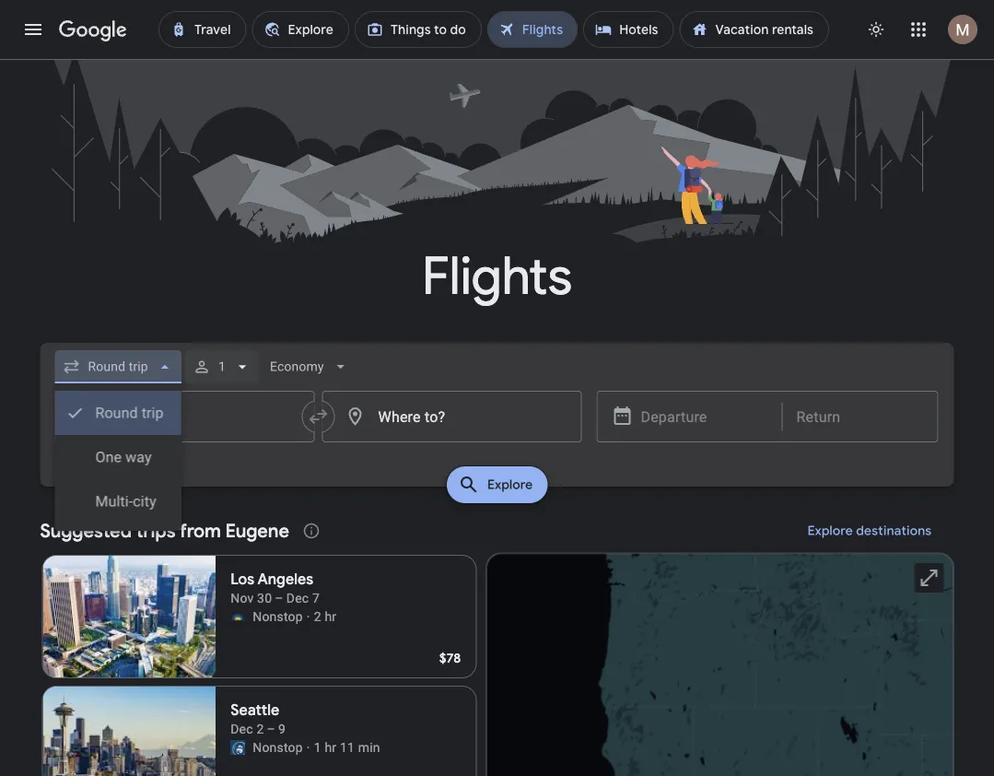 Task type: vqa. For each thing, say whether or not it's contained in the screenshot.
LaGuardia
no



Task type: locate. For each thing, give the bounding box(es) containing it.
hr for seattle
[[325, 740, 337, 755]]

$78
[[439, 650, 461, 666]]

1
[[218, 359, 226, 374], [314, 740, 321, 755]]

explore inside explore destinations button
[[808, 523, 854, 539]]

2 option from the top
[[55, 435, 181, 479]]

1 nonstop from the top
[[253, 609, 303, 624]]

 image for los angeles
[[307, 607, 310, 626]]

0 horizontal spatial explore
[[487, 476, 533, 493]]

0 vertical spatial nonstop
[[253, 609, 303, 624]]

1  image from the top
[[307, 607, 310, 626]]

2 – 9
[[257, 721, 286, 736]]

7
[[312, 590, 320, 605]]

suggested trips from eugene
[[40, 519, 289, 542]]

1 vertical spatial nonstop
[[253, 740, 303, 755]]

nonstop down 2 – 9
[[253, 740, 303, 755]]

 image left 1 hr 11 min
[[307, 738, 310, 757]]

seattle
[[231, 701, 280, 720]]

los angeles nov 30 – dec 7
[[231, 570, 320, 605]]

1 button
[[185, 345, 259, 389]]

2 hr from the top
[[325, 740, 337, 755]]

alaska image
[[231, 740, 245, 755]]

1 vertical spatial  image
[[307, 738, 310, 757]]

0 vertical spatial 1
[[218, 359, 226, 374]]

explore destinations button
[[786, 509, 955, 553]]

nonstop down 30 – dec
[[253, 609, 303, 624]]

option
[[55, 391, 181, 435], [55, 435, 181, 479], [55, 479, 181, 523]]

1 vertical spatial explore
[[808, 523, 854, 539]]

1 inside suggested trips from eugene 'region'
[[314, 740, 321, 755]]

0 horizontal spatial 1
[[218, 359, 226, 374]]

2 nonstop from the top
[[253, 740, 303, 755]]

explore inside the "explore" button
[[487, 476, 533, 493]]

None field
[[55, 350, 181, 383], [263, 350, 357, 383], [55, 350, 181, 383], [263, 350, 357, 383]]

2 hr
[[314, 609, 337, 624]]

Where to? text field
[[322, 391, 582, 442]]

trips
[[136, 519, 176, 542]]

explore left destinations
[[808, 523, 854, 539]]

Departure text field
[[641, 392, 768, 441]]

0 vertical spatial hr
[[325, 609, 337, 624]]

30 – dec
[[257, 590, 309, 605]]

explore for explore destinations
[[808, 523, 854, 539]]

0 vertical spatial explore
[[487, 476, 533, 493]]

nov
[[231, 590, 254, 605]]

2  image from the top
[[307, 738, 310, 757]]

3 option from the top
[[55, 479, 181, 523]]

 image left 2
[[307, 607, 310, 626]]

explore down where to? text box
[[487, 476, 533, 493]]

 image
[[307, 607, 310, 626], [307, 738, 310, 757]]

min
[[358, 740, 380, 755]]

hr right 2
[[325, 609, 337, 624]]

nonstop
[[253, 609, 303, 624], [253, 740, 303, 755]]

1 inside popup button
[[218, 359, 226, 374]]

1 vertical spatial hr
[[325, 740, 337, 755]]

None text field
[[55, 391, 315, 442]]

1 vertical spatial 1
[[314, 740, 321, 755]]

1 horizontal spatial 1
[[314, 740, 321, 755]]

hr left 11
[[325, 740, 337, 755]]

dec
[[231, 721, 253, 736]]

0 vertical spatial  image
[[307, 607, 310, 626]]

1 hr from the top
[[325, 609, 337, 624]]

1 for 1
[[218, 359, 226, 374]]

explore
[[487, 476, 533, 493], [808, 523, 854, 539]]

explore button
[[447, 466, 548, 503]]

change appearance image
[[854, 7, 899, 52]]

1 horizontal spatial explore
[[808, 523, 854, 539]]

1 option from the top
[[55, 391, 181, 435]]

Flight search field
[[25, 343, 969, 531]]

hr
[[325, 609, 337, 624], [325, 740, 337, 755]]



Task type: describe. For each thing, give the bounding box(es) containing it.
select your ticket type. list box
[[55, 383, 181, 531]]

hr for los angeles
[[325, 609, 337, 624]]

explore for explore
[[487, 476, 533, 493]]

nonstop for angeles
[[253, 609, 303, 624]]

main menu image
[[22, 18, 44, 41]]

destinations
[[857, 523, 932, 539]]

1 for 1 hr 11 min
[[314, 740, 321, 755]]

flights
[[422, 244, 572, 309]]

angeles
[[258, 570, 314, 589]]

1 hr 11 min
[[314, 740, 380, 755]]

allegiant image
[[231, 609, 245, 624]]

78 US dollars text field
[[439, 650, 461, 666]]

eugene
[[225, 519, 289, 542]]

nonstop for dec
[[253, 740, 303, 755]]

explore destinations
[[808, 523, 932, 539]]

Return text field
[[797, 392, 924, 441]]

seattle dec 2 – 9
[[231, 701, 286, 736]]

2
[[314, 609, 321, 624]]

los
[[231, 570, 255, 589]]

from
[[180, 519, 221, 542]]

suggested
[[40, 519, 132, 542]]

suggested trips from eugene region
[[40, 509, 955, 776]]

11
[[340, 740, 355, 755]]

 image for seattle
[[307, 738, 310, 757]]



